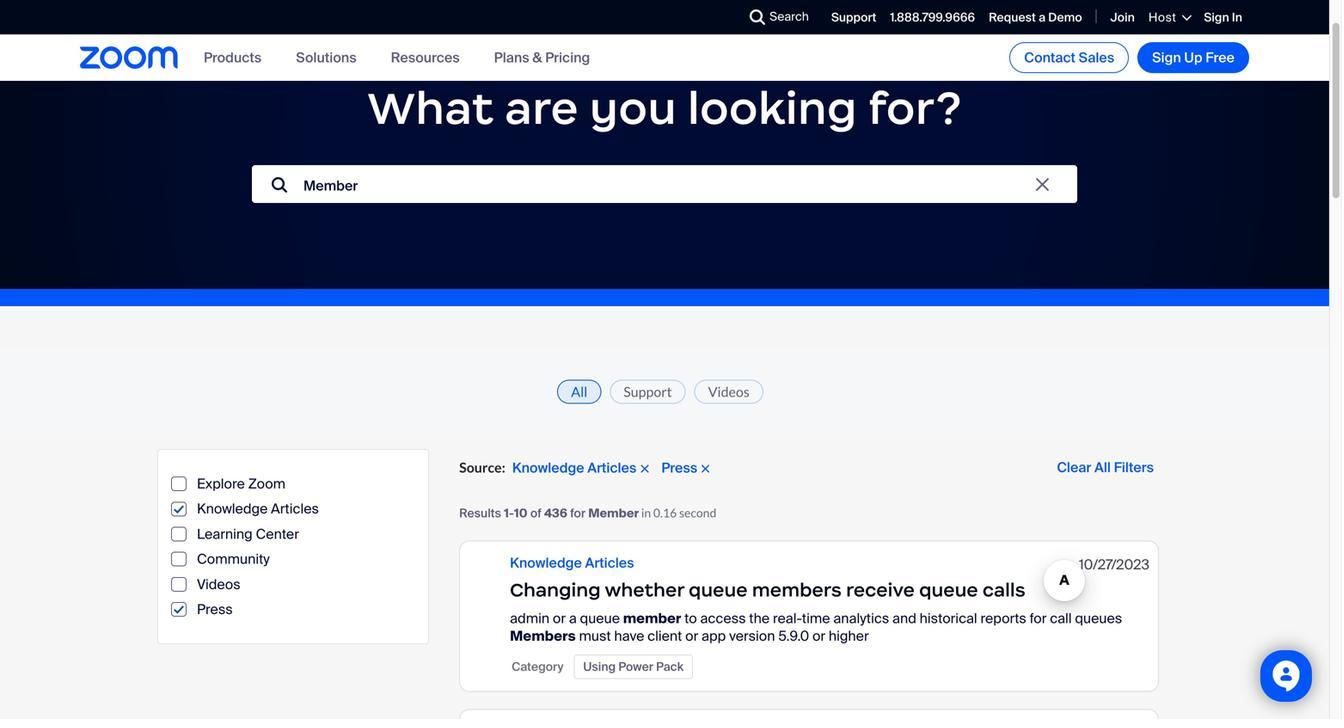 Task type: locate. For each thing, give the bounding box(es) containing it.
version
[[730, 627, 776, 645]]

0 vertical spatial clear image
[[1037, 178, 1050, 191]]

press inside active filters navigation
[[662, 459, 698, 477]]

pricing
[[546, 49, 590, 67]]

2 horizontal spatial or
[[813, 627, 826, 645]]

knowledge
[[513, 459, 585, 477], [197, 500, 268, 518], [510, 554, 582, 572]]

1 horizontal spatial clear image
[[1037, 178, 1050, 191]]

or down changing
[[553, 610, 566, 628]]

1 horizontal spatial for
[[1030, 610, 1047, 628]]

1 vertical spatial support
[[624, 383, 672, 400]]

1 horizontal spatial press
[[662, 459, 698, 477]]

a left demo
[[1039, 10, 1046, 25]]

press
[[662, 459, 698, 477], [197, 600, 233, 619]]

sign
[[1205, 10, 1230, 25], [1153, 49, 1182, 67]]

or
[[553, 610, 566, 628], [686, 627, 699, 645], [813, 627, 826, 645]]

1 horizontal spatial videos
[[709, 383, 750, 400]]

0 vertical spatial press
[[662, 459, 698, 477]]

0 horizontal spatial press
[[197, 600, 233, 619]]

knowledge articles up "results 1 - 10 of 436 for member in 0.16 second"
[[513, 459, 637, 477]]

or left app
[[686, 627, 699, 645]]

0 vertical spatial knowledge
[[513, 459, 585, 477]]

0 horizontal spatial sign
[[1153, 49, 1182, 67]]

press up 0.16
[[662, 459, 698, 477]]

of
[[531, 506, 542, 522]]

changing whether queue members receive queue calls admin or a queue member to access the real-time analytics and historical reports for call queues members must have client or app version 5.9.0 or higher
[[510, 578, 1123, 645]]

support
[[832, 10, 877, 25], [624, 383, 672, 400]]

clear all filters
[[1058, 459, 1155, 477]]

articles up whether
[[585, 554, 635, 572]]

access
[[701, 610, 746, 628]]

all left support button
[[571, 383, 588, 400]]

using
[[584, 659, 616, 675]]

2 vertical spatial articles
[[585, 554, 635, 572]]

a
[[1039, 10, 1046, 25], [569, 610, 577, 628]]

436
[[545, 506, 568, 522]]

demo
[[1049, 10, 1083, 25]]

1 horizontal spatial all
[[1095, 459, 1111, 477]]

products button
[[204, 49, 262, 67]]

all inside active filters navigation
[[1095, 459, 1111, 477]]

sign left in
[[1205, 10, 1230, 25]]

knowledge up 436 at the left of the page
[[513, 459, 585, 477]]

learning
[[197, 525, 253, 543]]

knowledge up changing
[[510, 554, 582, 572]]

1 vertical spatial knowledge articles
[[197, 500, 319, 518]]

knowledge articles down zoom
[[197, 500, 319, 518]]

admin
[[510, 610, 550, 628]]

0 horizontal spatial a
[[569, 610, 577, 628]]

videos down community
[[197, 575, 241, 593]]

pack
[[657, 659, 684, 675]]

10
[[514, 506, 528, 522]]

knowledge up learning
[[197, 500, 268, 518]]

all
[[571, 383, 588, 400], [1095, 459, 1111, 477]]

knowledge inside active filters navigation
[[513, 459, 585, 477]]

request a demo link
[[989, 10, 1083, 25]]

1 vertical spatial sign
[[1153, 49, 1182, 67]]

knowledge articles up changing
[[510, 554, 635, 572]]

clear all filters button
[[1053, 455, 1159, 480]]

plans & pricing link
[[494, 49, 590, 67]]

support right search
[[832, 10, 877, 25]]

0 vertical spatial for
[[571, 506, 586, 522]]

0 horizontal spatial all
[[571, 383, 588, 400]]

center
[[256, 525, 299, 543]]

clear
[[1058, 459, 1092, 477]]

members
[[753, 578, 842, 602]]

to
[[685, 610, 697, 628]]

None search field
[[252, 165, 1078, 216]]

for inside 'changing whether queue members receive queue calls admin or a queue member to access the real-time analytics and historical reports for call queues members must have client or app version 5.9.0 or higher'
[[1030, 610, 1047, 628]]

solutions
[[296, 49, 357, 67]]

knowledge articles button up "results 1 - 10 of 436 for member in 0.16 second"
[[513, 459, 649, 477]]

knowledge articles button
[[513, 459, 649, 477], [510, 554, 635, 572]]

1 vertical spatial clear image
[[641, 465, 649, 473]]

0 vertical spatial support
[[832, 10, 877, 25]]

0 vertical spatial a
[[1039, 10, 1046, 25]]

join
[[1111, 10, 1136, 25]]

0 vertical spatial knowledge articles
[[513, 459, 637, 477]]

contact sales link
[[1010, 42, 1130, 73]]

have
[[615, 627, 645, 645]]

queue up access
[[689, 578, 748, 602]]

or right 5.9.0
[[813, 627, 826, 645]]

historical
[[920, 610, 978, 628]]

sign in link
[[1205, 10, 1243, 25]]

for right 436 at the left of the page
[[571, 506, 586, 522]]

videos
[[709, 383, 750, 400], [197, 575, 241, 593]]

clear image
[[1037, 178, 1050, 191], [641, 465, 649, 473]]

support right all button
[[624, 383, 672, 400]]

you
[[590, 80, 677, 136]]

0 horizontal spatial videos
[[197, 575, 241, 593]]

category
[[512, 659, 564, 675]]

1 vertical spatial a
[[569, 610, 577, 628]]

0 horizontal spatial queue
[[580, 610, 620, 628]]

0 vertical spatial sign
[[1205, 10, 1230, 25]]

learning center
[[197, 525, 299, 543]]

community
[[197, 550, 270, 568]]

0 horizontal spatial clear image
[[641, 465, 649, 473]]

knowledge articles button up changing
[[510, 554, 635, 572]]

queue up using
[[580, 610, 620, 628]]

a inside 'changing whether queue members receive queue calls admin or a queue member to access the real-time analytics and historical reports for call queues members must have client or app version 5.9.0 or higher'
[[569, 610, 577, 628]]

articles
[[588, 459, 637, 477], [271, 500, 319, 518], [585, 554, 635, 572]]

articles up member
[[588, 459, 637, 477]]

videos button
[[695, 380, 764, 404]]

search image
[[272, 177, 287, 193]]

resources button
[[391, 49, 460, 67]]

knowledge articles inside active filters navigation
[[513, 459, 637, 477]]

1 vertical spatial articles
[[271, 500, 319, 518]]

host button
[[1149, 9, 1191, 25]]

filters
[[1115, 459, 1155, 477]]

0 vertical spatial articles
[[588, 459, 637, 477]]

0 horizontal spatial support
[[624, 383, 672, 400]]

videos right support button
[[709, 383, 750, 400]]

0 horizontal spatial for
[[571, 506, 586, 522]]

1.888.799.9666 link
[[891, 10, 976, 25]]

looking
[[688, 80, 858, 136]]

clear image
[[1037, 178, 1050, 191], [641, 465, 649, 473], [702, 465, 710, 473], [702, 465, 710, 473]]

1 horizontal spatial sign
[[1205, 10, 1230, 25]]

all right clear
[[1095, 459, 1111, 477]]

source:
[[460, 459, 506, 476]]

for left call
[[1030, 610, 1047, 628]]

sign left up
[[1153, 49, 1182, 67]]

contact sales
[[1025, 49, 1115, 67]]

press down community
[[197, 600, 233, 619]]

search
[[770, 9, 809, 25]]

in
[[642, 506, 651, 520]]

10/27/2023
[[1080, 556, 1150, 574]]

search image
[[750, 9, 766, 25], [750, 9, 766, 25], [272, 177, 287, 193]]

0 vertical spatial knowledge articles button
[[513, 459, 649, 477]]

0 vertical spatial videos
[[709, 383, 750, 400]]

1 vertical spatial for
[[1030, 610, 1047, 628]]

articles up center
[[271, 500, 319, 518]]

a left must at the bottom left
[[569, 610, 577, 628]]

queue up historical
[[920, 578, 979, 602]]

1 vertical spatial all
[[1095, 459, 1111, 477]]

up
[[1185, 49, 1203, 67]]

0 horizontal spatial or
[[553, 610, 566, 628]]

plans
[[494, 49, 530, 67]]



Task type: describe. For each thing, give the bounding box(es) containing it.
client
[[648, 627, 683, 645]]

articles inside active filters navigation
[[588, 459, 637, 477]]

members
[[510, 627, 576, 645]]

contact
[[1025, 49, 1076, 67]]

call
[[1051, 610, 1072, 628]]

plans & pricing
[[494, 49, 590, 67]]

must
[[579, 627, 611, 645]]

videos inside button
[[709, 383, 750, 400]]

reports
[[981, 610, 1027, 628]]

host
[[1149, 9, 1177, 25]]

&
[[533, 49, 542, 67]]

what are you looking for?
[[368, 80, 962, 136]]

and
[[893, 610, 917, 628]]

active filters navigation
[[460, 447, 1160, 498]]

results 1 - 10 of 436 for member in 0.16 second
[[460, 506, 717, 522]]

app
[[702, 627, 726, 645]]

clear image inside search field
[[1037, 178, 1050, 191]]

receive
[[847, 578, 915, 602]]

zoom logo image
[[80, 47, 178, 69]]

sales
[[1079, 49, 1115, 67]]

sign up free link
[[1138, 42, 1250, 73]]

zoom
[[248, 475, 286, 493]]

results
[[460, 506, 501, 522]]

1 vertical spatial knowledge
[[197, 500, 268, 518]]

join link
[[1111, 10, 1136, 25]]

sign for sign in
[[1205, 10, 1230, 25]]

sign for sign up free
[[1153, 49, 1182, 67]]

request
[[989, 10, 1037, 25]]

1 vertical spatial press
[[197, 600, 233, 619]]

are
[[505, 80, 579, 136]]

0.16
[[654, 506, 677, 520]]

changing
[[510, 578, 601, 602]]

member
[[624, 610, 682, 628]]

free
[[1206, 49, 1235, 67]]

all button
[[558, 380, 602, 404]]

what
[[368, 80, 494, 136]]

real-
[[773, 610, 802, 628]]

time
[[802, 610, 831, 628]]

1
[[504, 506, 509, 522]]

explore zoom
[[197, 475, 286, 493]]

1.888.799.9666
[[891, 10, 976, 25]]

resources
[[391, 49, 460, 67]]

calls
[[983, 578, 1026, 602]]

1 horizontal spatial or
[[686, 627, 699, 645]]

1 vertical spatial videos
[[197, 575, 241, 593]]

analytics
[[834, 610, 890, 628]]

support button
[[610, 380, 686, 404]]

support inside support button
[[624, 383, 672, 400]]

support link
[[832, 10, 877, 25]]

clear image inside active filters navigation
[[641, 465, 649, 473]]

1 horizontal spatial a
[[1039, 10, 1046, 25]]

using power pack
[[584, 659, 684, 675]]

request a demo
[[989, 10, 1083, 25]]

in
[[1233, 10, 1243, 25]]

2 vertical spatial knowledge
[[510, 554, 582, 572]]

sign in
[[1205, 10, 1243, 25]]

2 horizontal spatial queue
[[920, 578, 979, 602]]

the
[[750, 610, 770, 628]]

2 vertical spatial knowledge articles
[[510, 554, 635, 572]]

power
[[619, 659, 654, 675]]

solutions button
[[296, 49, 357, 67]]

press button
[[662, 459, 710, 477]]

second
[[680, 506, 717, 520]]

0 vertical spatial all
[[571, 383, 588, 400]]

what are you looking for? main content
[[0, 0, 1330, 719]]

for?
[[869, 80, 962, 136]]

5.9.0
[[779, 627, 810, 645]]

none search field inside what are you looking for? 'main content'
[[252, 165, 1078, 216]]

higher
[[829, 627, 869, 645]]

sign up free
[[1153, 49, 1235, 67]]

products
[[204, 49, 262, 67]]

Search text field
[[252, 165, 1078, 206]]

-
[[509, 506, 514, 522]]

1 vertical spatial knowledge articles button
[[510, 554, 635, 572]]

whether
[[605, 578, 685, 602]]

member
[[589, 506, 639, 522]]

1 horizontal spatial queue
[[689, 578, 748, 602]]

1 horizontal spatial support
[[832, 10, 877, 25]]

queues
[[1076, 610, 1123, 628]]

explore
[[197, 475, 245, 493]]



Task type: vqa. For each thing, say whether or not it's contained in the screenshot.
front on the left of page
no



